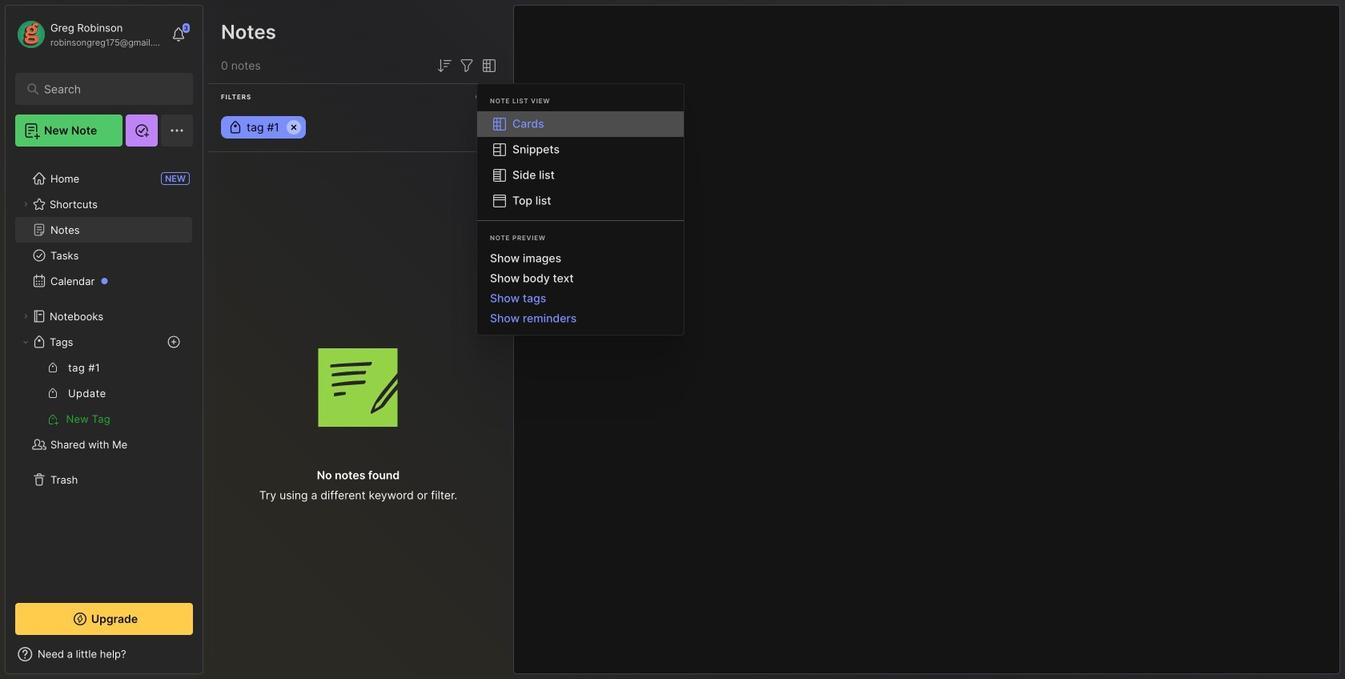 Task type: locate. For each thing, give the bounding box(es) containing it.
Account field
[[15, 18, 163, 50]]

main element
[[0, 0, 208, 679]]

add filters image
[[457, 56, 477, 75]]

1 vertical spatial dropdown list menu
[[477, 248, 684, 328]]

Add filters field
[[457, 56, 477, 75]]

menu item
[[477, 111, 684, 137]]

tree
[[6, 156, 203, 589]]

expand notebooks image
[[21, 312, 30, 321]]

note window element
[[513, 5, 1341, 674]]

dropdown list menu
[[477, 111, 684, 214], [477, 248, 684, 328]]

None search field
[[44, 79, 172, 99]]

group inside tree
[[15, 355, 192, 432]]

Search text field
[[44, 82, 172, 97]]

none search field inside main element
[[44, 79, 172, 99]]

1 dropdown list menu from the top
[[477, 111, 684, 214]]

click to collapse image
[[202, 650, 214, 669]]

2 dropdown list menu from the top
[[477, 248, 684, 328]]

0 vertical spatial dropdown list menu
[[477, 111, 684, 214]]

group
[[15, 355, 192, 432]]



Task type: describe. For each thing, give the bounding box(es) containing it.
Sort options field
[[435, 56, 454, 75]]

expand tags image
[[21, 337, 30, 347]]

View options field
[[477, 56, 499, 75]]

tree inside main element
[[6, 156, 203, 589]]

WHAT'S NEW field
[[6, 642, 203, 667]]



Task type: vqa. For each thing, say whether or not it's contained in the screenshot.
"tree" on the left
yes



